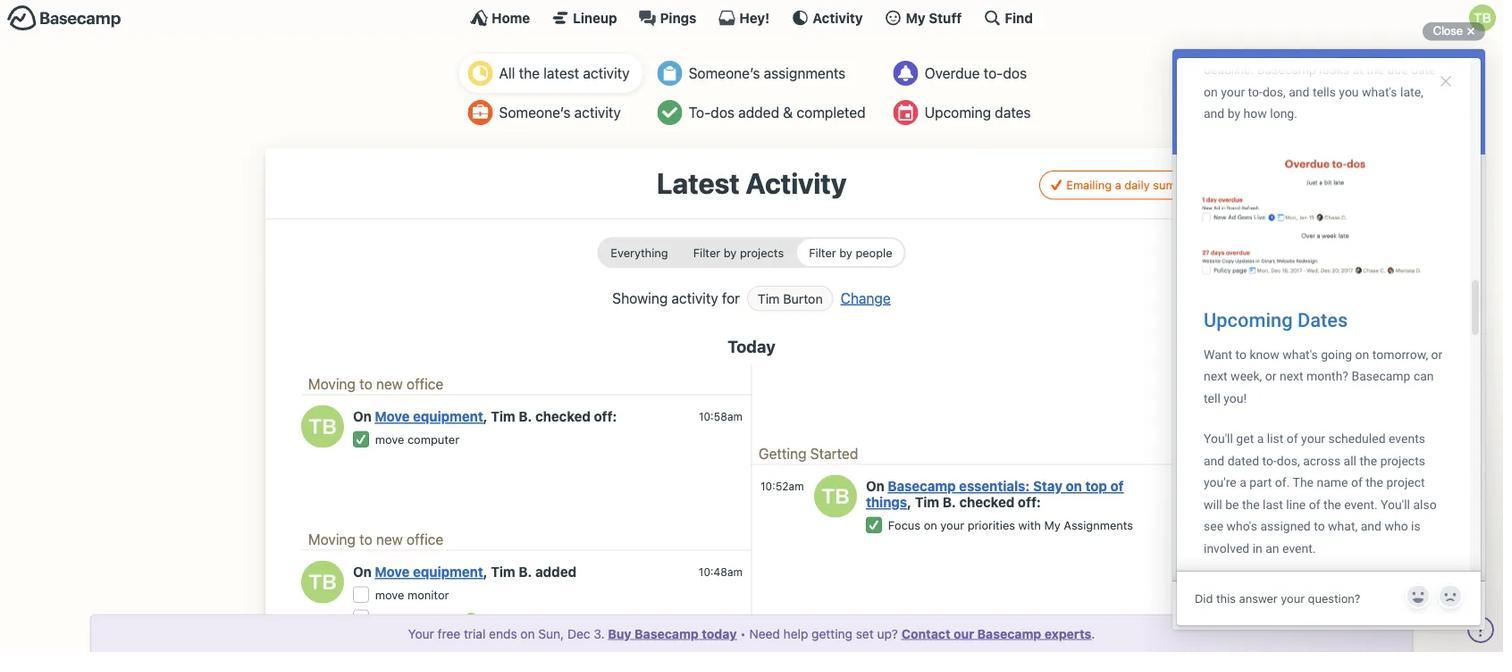 Task type: describe. For each thing, give the bounding box(es) containing it.
move equipment link for ,       tim b. checked off:
[[375, 409, 483, 424]]

focus on your priorities with my assignments
[[888, 519, 1133, 532]]

move for on move equipment ,       tim b. checked off:
[[375, 433, 404, 446]]

of
[[1110, 478, 1124, 494]]

lineup
[[573, 10, 617, 25]]

move monitor link
[[375, 589, 449, 602]]

someone's for someone's assignments
[[689, 65, 760, 82]]

10:52am
[[760, 480, 804, 492]]

buy
[[608, 626, 632, 641]]

hey! button
[[718, 9, 770, 27]]

activity for showing activity for
[[672, 290, 718, 307]]

&
[[783, 104, 793, 121]]

10:47am element
[[700, 645, 743, 652]]

your
[[408, 626, 434, 641]]

someone's for someone's activity
[[499, 104, 570, 121]]

Filter by projects submit
[[682, 239, 795, 266]]

change
[[841, 290, 891, 307]]

assignments
[[1064, 519, 1133, 532]]

0 horizontal spatial added
[[535, 564, 576, 580]]

2 horizontal spatial basecamp
[[977, 626, 1041, 641]]

10:58am
[[699, 410, 743, 423]]

activity link
[[791, 9, 863, 27]]

find button
[[983, 9, 1033, 27]]

filter by projects
[[693, 246, 784, 259]]

0 vertical spatial off:
[[594, 409, 617, 424]]

10:48am element
[[699, 566, 743, 578]]

assignment image
[[657, 61, 682, 86]]

close button
[[1422, 21, 1485, 42]]

someone's assignments link
[[648, 54, 879, 93]]

filter for filter by projects
[[693, 246, 720, 259]]

monitor
[[407, 589, 449, 602]]

activity inside main element
[[813, 10, 863, 25]]

on for on move equipment ,       tim b. added
[[353, 564, 372, 580]]

upcoming
[[925, 104, 991, 121]]

sun,
[[538, 626, 564, 641]]

to-dos added & completed
[[689, 104, 866, 121]]

home link
[[470, 9, 530, 27]]

2 computer from the top
[[407, 612, 459, 625]]

trial
[[464, 626, 486, 641]]

office for ,       tim b. checked off:
[[407, 375, 443, 392]]

new for on move equipment ,       tim b. checked off:
[[376, 375, 403, 392]]

3 move from the top
[[375, 612, 404, 625]]

summary
[[1153, 178, 1203, 192]]

showing activity for
[[612, 290, 740, 307]]

, for ,       tim b. added
[[483, 564, 488, 580]]

move for on move equipment ,       tim b. checked off:
[[375, 409, 410, 424]]

switch accounts image
[[7, 4, 122, 32]]

lineup link
[[552, 9, 617, 27]]

tim burton image inside main element
[[1469, 4, 1496, 31]]

reports image
[[893, 61, 918, 86]]

focus on your priorities with my assignments link
[[888, 519, 1133, 532]]

2 move computer link from the top
[[375, 612, 459, 625]]

dates
[[995, 104, 1031, 121]]

emailing a daily summary button
[[1039, 171, 1215, 200]]

contact
[[901, 626, 951, 641]]

assignments
[[764, 65, 846, 82]]

getting
[[812, 626, 853, 641]]

on for on
[[866, 478, 888, 494]]

your
[[940, 519, 964, 532]]

upcoming dates
[[925, 104, 1031, 121]]

basecamp essentials: stay on top of things link
[[866, 478, 1124, 510]]

1 horizontal spatial added
[[738, 104, 779, 121]]

.
[[1091, 626, 1095, 641]]

10:58am element
[[699, 410, 743, 423]]

focus
[[888, 519, 921, 532]]

moving to new office for on move equipment ,       tim b. checked off:
[[308, 375, 443, 392]]

someone's activity
[[499, 104, 621, 121]]

Everything submit
[[599, 239, 680, 266]]

getting started
[[759, 445, 858, 462]]

1 computer from the top
[[407, 433, 459, 446]]

someone's assignments
[[689, 65, 846, 82]]

0 horizontal spatial on
[[520, 626, 535, 641]]

help
[[783, 626, 808, 641]]

1 vertical spatial my
[[1044, 519, 1061, 532]]

activity report image
[[468, 61, 493, 86]]

someone's activity link
[[459, 93, 643, 132]]

10:48am
[[699, 566, 743, 578]]

ends
[[489, 626, 517, 641]]

overdue to-dos link
[[884, 54, 1044, 93]]

move for on move equipment ,       tim b. added
[[375, 589, 404, 602]]

filter by people
[[809, 246, 892, 259]]

latest
[[657, 166, 740, 200]]

find
[[1005, 10, 1033, 25]]

1 horizontal spatial tim burton image
[[465, 613, 477, 625]]

latest activity
[[657, 166, 846, 200]]

contact our basecamp experts link
[[901, 626, 1091, 641]]

all
[[499, 65, 515, 82]]

move monitor
[[375, 589, 449, 602]]

burton
[[783, 291, 823, 306]]

top
[[1085, 478, 1107, 494]]

essentials:
[[959, 478, 1030, 494]]

3.
[[594, 626, 605, 641]]

my stuff button
[[884, 9, 962, 27]]

stuff
[[929, 10, 962, 25]]

overdue
[[925, 65, 980, 82]]

experts
[[1044, 626, 1091, 641]]

with
[[1018, 519, 1041, 532]]

up?
[[877, 626, 898, 641]]

move for on move equipment ,       tim b. added
[[375, 564, 410, 580]]

1 move computer link from the top
[[375, 433, 459, 446]]

daily
[[1125, 178, 1150, 192]]

move equipment link for ,       tim b. added
[[375, 564, 483, 580]]

2 move computer from the top
[[375, 612, 459, 625]]

close
[[1433, 24, 1463, 38]]

moving to new office for on move equipment ,       tim b. added
[[308, 531, 443, 548]]

today
[[728, 337, 776, 356]]

showing
[[612, 290, 668, 307]]

pings
[[660, 10, 697, 25]]

getting
[[759, 445, 807, 462]]



Task type: vqa. For each thing, say whether or not it's contained in the screenshot.
zoom
no



Task type: locate. For each thing, give the bounding box(es) containing it.
0 horizontal spatial someone's
[[499, 104, 570, 121]]

filter up burton
[[809, 246, 836, 259]]

b.
[[519, 409, 532, 424], [943, 494, 956, 510], [519, 564, 532, 580], [501, 613, 511, 625]]

new for on move equipment ,       tim b. added
[[376, 531, 403, 548]]

1 filter from the left
[[693, 246, 720, 259]]

2 new from the top
[[376, 531, 403, 548]]

office up on move equipment ,       tim b. checked off:
[[407, 375, 443, 392]]

1 move equipment link from the top
[[375, 409, 483, 424]]

0 vertical spatial move
[[375, 433, 404, 446]]

home
[[492, 10, 530, 25]]

1 vertical spatial ,
[[907, 494, 912, 510]]

,       tim b. checked off:
[[907, 494, 1041, 510]]

everything
[[611, 246, 668, 259]]

0 vertical spatial tim burton image
[[1469, 4, 1496, 31]]

2 horizontal spatial on
[[1066, 478, 1082, 494]]

basecamp inside 'basecamp essentials: stay on top of things'
[[888, 478, 956, 494]]

2 filter from the left
[[809, 246, 836, 259]]

basecamp right our
[[977, 626, 1041, 641]]

filter up showing activity for
[[693, 246, 720, 259]]

equipment for ,       tim b. checked off:
[[413, 409, 483, 424]]

0 vertical spatial moving to new office link
[[308, 375, 443, 392]]

, for ,       tim b. checked off:
[[483, 409, 488, 424]]

need
[[749, 626, 780, 641]]

computer up your
[[407, 612, 459, 625]]

0 vertical spatial dos
[[1003, 65, 1027, 82]]

hey!
[[739, 10, 770, 25]]

move computer
[[375, 433, 459, 446], [375, 612, 459, 625]]

1 vertical spatial activity
[[574, 104, 621, 121]]

moving
[[308, 375, 356, 392], [308, 531, 356, 548]]

tim
[[758, 291, 780, 306], [491, 409, 515, 424], [915, 494, 939, 510], [491, 564, 515, 580], [480, 613, 498, 625]]

1 horizontal spatial on
[[924, 519, 937, 532]]

1 horizontal spatial someone's
[[689, 65, 760, 82]]

1 moving from the top
[[308, 375, 356, 392]]

basecamp right the buy
[[635, 626, 699, 641]]

0 vertical spatial moving to new office
[[308, 375, 443, 392]]

basecamp up things
[[888, 478, 956, 494]]

1 equipment from the top
[[413, 409, 483, 424]]

main element
[[0, 0, 1503, 35]]

tim burton image for getting started
[[814, 475, 857, 518]]

2 office from the top
[[407, 531, 443, 548]]

activity right "latest" at the left top of the page
[[583, 65, 630, 82]]

buy basecamp today link
[[608, 626, 737, 641]]

our
[[954, 626, 974, 641]]

1 horizontal spatial off:
[[1018, 494, 1041, 510]]

your free trial ends on sun, dec  3. buy basecamp today • need help getting set up? contact our basecamp experts .
[[408, 626, 1095, 641]]

by
[[724, 246, 737, 259], [839, 246, 852, 259]]

0 vertical spatial moving
[[308, 375, 356, 392]]

2 vertical spatial on
[[353, 564, 372, 580]]

0 vertical spatial on
[[353, 409, 372, 424]]

2 moving from the top
[[308, 531, 356, 548]]

0 horizontal spatial tim burton image
[[301, 405, 344, 448]]

schedule image
[[893, 100, 918, 125]]

1 horizontal spatial by
[[839, 246, 852, 259]]

1 vertical spatial new
[[376, 531, 403, 548]]

someone's up to-
[[689, 65, 760, 82]]

started
[[810, 445, 858, 462]]

1 vertical spatial move computer link
[[375, 612, 459, 625]]

added
[[738, 104, 779, 121], [535, 564, 576, 580]]

a
[[1115, 178, 1121, 192]]

emailing
[[1066, 178, 1112, 192]]

2 by from the left
[[839, 246, 852, 259]]

1 vertical spatial on
[[924, 519, 937, 532]]

on move equipment ,       tim b. checked off:
[[353, 409, 617, 424]]

completed
[[797, 104, 866, 121]]

on left top
[[1066, 478, 1082, 494]]

today
[[702, 626, 737, 641]]

the
[[519, 65, 540, 82]]

0 horizontal spatial by
[[724, 246, 737, 259]]

things
[[866, 494, 907, 510]]

1 horizontal spatial checked
[[959, 494, 1015, 510]]

office up on move equipment ,       tim b. added at the left bottom of the page
[[407, 531, 443, 548]]

office
[[407, 375, 443, 392], [407, 531, 443, 548]]

0 horizontal spatial checked
[[535, 409, 591, 424]]

move computer up your
[[375, 612, 459, 625]]

1 vertical spatial move
[[375, 589, 404, 602]]

my inside my stuff dropdown button
[[906, 10, 926, 25]]

move computer link down on move equipment ,       tim b. checked off:
[[375, 433, 459, 446]]

0 vertical spatial activity
[[813, 10, 863, 25]]

1 vertical spatial moving to new office
[[308, 531, 443, 548]]

1 vertical spatial added
[[535, 564, 576, 580]]

10:52am element
[[760, 480, 804, 492]]

pings button
[[639, 9, 697, 27]]

1 vertical spatial equipment
[[413, 564, 483, 580]]

all the latest activity
[[499, 65, 630, 82]]

0 vertical spatial checked
[[535, 409, 591, 424]]

my
[[906, 10, 926, 25], [1044, 519, 1061, 532]]

added left &
[[738, 104, 779, 121]]

filter inside "submit"
[[693, 246, 720, 259]]

cross small image
[[1460, 21, 1482, 42], [1460, 21, 1482, 42]]

2 horizontal spatial tim burton image
[[1469, 4, 1496, 31]]

activity up assignments at the top of page
[[813, 10, 863, 25]]

equipment for ,       tim b. added
[[413, 564, 483, 580]]

1 horizontal spatial filter
[[809, 246, 836, 259]]

activity
[[583, 65, 630, 82], [574, 104, 621, 121], [672, 290, 718, 307]]

2 vertical spatial activity
[[672, 290, 718, 307]]

on
[[1066, 478, 1082, 494], [924, 519, 937, 532], [520, 626, 535, 641]]

1 vertical spatial to
[[359, 531, 372, 548]]

2 move equipment link from the top
[[375, 564, 483, 580]]

moving to new office link for on move equipment ,       tim b. checked off:
[[308, 375, 443, 392]]

by for people
[[839, 246, 852, 259]]

2 vertical spatial ,
[[483, 564, 488, 580]]

1 office from the top
[[407, 375, 443, 392]]

1 vertical spatial off:
[[1018, 494, 1041, 510]]

1 horizontal spatial tim burton image
[[814, 475, 857, 518]]

to
[[359, 375, 372, 392], [359, 531, 372, 548]]

0 vertical spatial my
[[906, 10, 926, 25]]

upcoming dates link
[[884, 93, 1044, 132]]

to-
[[984, 65, 1003, 82]]

dos up the dates on the right top of the page
[[1003, 65, 1027, 82]]

to for on move equipment ,       tim b. checked off:
[[359, 375, 372, 392]]

set
[[856, 626, 874, 641]]

2 vertical spatial tim burton image
[[301, 561, 344, 604]]

by left projects
[[724, 246, 737, 259]]

tim burton image
[[301, 405, 344, 448], [465, 613, 477, 625]]

free
[[438, 626, 460, 641]]

filter inside submit
[[809, 246, 836, 259]]

someone's down the
[[499, 104, 570, 121]]

tim burton image for moving to new office
[[301, 561, 344, 604]]

1 vertical spatial office
[[407, 531, 443, 548]]

1 vertical spatial moving
[[308, 531, 356, 548]]

moving to new office link for on move equipment ,       tim b. added
[[308, 531, 443, 548]]

filter activity group
[[597, 237, 906, 268]]

0 vertical spatial computer
[[407, 433, 459, 446]]

my stuff
[[906, 10, 962, 25]]

to for on move equipment ,       tim b. added
[[359, 531, 372, 548]]

0 horizontal spatial basecamp
[[635, 626, 699, 641]]

on move equipment ,       tim b. added
[[353, 564, 576, 580]]

dos right 'todo' image in the left of the page
[[711, 104, 735, 121]]

stay
[[1033, 478, 1063, 494]]

1 horizontal spatial basecamp
[[888, 478, 956, 494]]

1 horizontal spatial dos
[[1003, 65, 1027, 82]]

1 horizontal spatial my
[[1044, 519, 1061, 532]]

2 equipment from the top
[[413, 564, 483, 580]]

1 vertical spatial computer
[[407, 612, 459, 625]]

filter for filter by people
[[809, 246, 836, 259]]

priorities
[[968, 519, 1015, 532]]

0 vertical spatial move computer
[[375, 433, 459, 446]]

2 moving to new office link from the top
[[308, 531, 443, 548]]

change link
[[841, 287, 891, 309]]

2 moving to new office from the top
[[308, 531, 443, 548]]

0 vertical spatial move computer link
[[375, 433, 459, 446]]

new
[[376, 375, 403, 392], [376, 531, 403, 548]]

by inside filter by projects "submit"
[[724, 246, 737, 259]]

0 vertical spatial new
[[376, 375, 403, 392]]

activity
[[813, 10, 863, 25], [746, 166, 846, 200]]

0 vertical spatial office
[[407, 375, 443, 392]]

my right with
[[1044, 519, 1061, 532]]

0 horizontal spatial dos
[[711, 104, 735, 121]]

activity for someone's activity
[[574, 104, 621, 121]]

1 vertical spatial activity
[[746, 166, 846, 200]]

1 vertical spatial on
[[866, 478, 888, 494]]

1 vertical spatial move equipment link
[[375, 564, 483, 580]]

1 vertical spatial tim burton image
[[465, 613, 477, 625]]

0 vertical spatial to
[[359, 375, 372, 392]]

added up 'sun,'
[[535, 564, 576, 580]]

on inside 'basecamp essentials: stay on top of things'
[[1066, 478, 1082, 494]]

1 vertical spatial moving to new office link
[[308, 531, 443, 548]]

computer down on move equipment ,       tim b. checked off:
[[407, 433, 459, 446]]

move
[[375, 409, 410, 424], [375, 564, 410, 580]]

0 horizontal spatial off:
[[594, 409, 617, 424]]

•
[[740, 626, 746, 641]]

1 vertical spatial tim burton image
[[814, 475, 857, 518]]

tim burton image
[[1469, 4, 1496, 31], [814, 475, 857, 518], [301, 561, 344, 604]]

for
[[722, 290, 740, 307]]

0 vertical spatial move equipment link
[[375, 409, 483, 424]]

basecamp
[[888, 478, 956, 494], [635, 626, 699, 641], [977, 626, 1041, 641]]

0 horizontal spatial filter
[[693, 246, 720, 259]]

filter
[[693, 246, 720, 259], [809, 246, 836, 259]]

office for ,       tim b. added
[[407, 531, 443, 548]]

my left stuff
[[906, 10, 926, 25]]

0 vertical spatial activity
[[583, 65, 630, 82]]

by left people
[[839, 246, 852, 259]]

1 vertical spatial move computer
[[375, 612, 459, 625]]

Filter by people submit
[[797, 239, 904, 266]]

2 to from the top
[[359, 531, 372, 548]]

2 vertical spatial move
[[375, 612, 404, 625]]

activity down all the latest activity
[[574, 104, 621, 121]]

basecamp essentials: stay on top of things
[[866, 478, 1124, 510]]

on for on move equipment ,       tim b. checked off:
[[353, 409, 372, 424]]

1 vertical spatial checked
[[959, 494, 1015, 510]]

emailing a daily summary
[[1066, 178, 1203, 192]]

activity down &
[[746, 166, 846, 200]]

todo image
[[657, 100, 682, 125]]

activity left for
[[672, 290, 718, 307]]

projects
[[740, 246, 784, 259]]

moving for on move equipment ,       tim b. checked off:
[[308, 375, 356, 392]]

to-
[[689, 104, 711, 121]]

0 vertical spatial someone's
[[689, 65, 760, 82]]

0 vertical spatial equipment
[[413, 409, 483, 424]]

tim burton
[[758, 291, 823, 306]]

0 vertical spatial on
[[1066, 478, 1082, 494]]

1 vertical spatial move
[[375, 564, 410, 580]]

2 vertical spatial on
[[520, 626, 535, 641]]

0 vertical spatial added
[[738, 104, 779, 121]]

1 by from the left
[[724, 246, 737, 259]]

on left your
[[924, 519, 937, 532]]

by for projects
[[724, 246, 737, 259]]

tim b.
[[477, 613, 511, 625]]

0 vertical spatial move
[[375, 409, 410, 424]]

move computer down on move equipment ,       tim b. checked off:
[[375, 433, 459, 446]]

1 to from the top
[[359, 375, 372, 392]]

all the latest activity link
[[459, 54, 643, 93]]

1 new from the top
[[376, 375, 403, 392]]

1 move from the top
[[375, 409, 410, 424]]

1 moving to new office link from the top
[[308, 375, 443, 392]]

on left 'sun,'
[[520, 626, 535, 641]]

person report image
[[468, 100, 493, 125]]

1 move from the top
[[375, 433, 404, 446]]

0 horizontal spatial my
[[906, 10, 926, 25]]

2 move from the top
[[375, 564, 410, 580]]

moving for on move equipment ,       tim b. added
[[308, 531, 356, 548]]

move computer link up your
[[375, 612, 459, 625]]

0 vertical spatial ,
[[483, 409, 488, 424]]

0 vertical spatial tim burton image
[[301, 405, 344, 448]]

1 move computer from the top
[[375, 433, 459, 446]]

1 vertical spatial dos
[[711, 104, 735, 121]]

1 moving to new office from the top
[[308, 375, 443, 392]]

2 move from the top
[[375, 589, 404, 602]]

computer
[[407, 433, 459, 446], [407, 612, 459, 625]]

1 vertical spatial someone's
[[499, 104, 570, 121]]

to-dos added & completed link
[[648, 93, 879, 132]]

overdue to-dos
[[925, 65, 1027, 82]]

by inside filter by people submit
[[839, 246, 852, 259]]

move computer link
[[375, 433, 459, 446], [375, 612, 459, 625]]

0 horizontal spatial tim burton image
[[301, 561, 344, 604]]

people
[[856, 246, 892, 259]]

activity inside 'link'
[[583, 65, 630, 82]]



